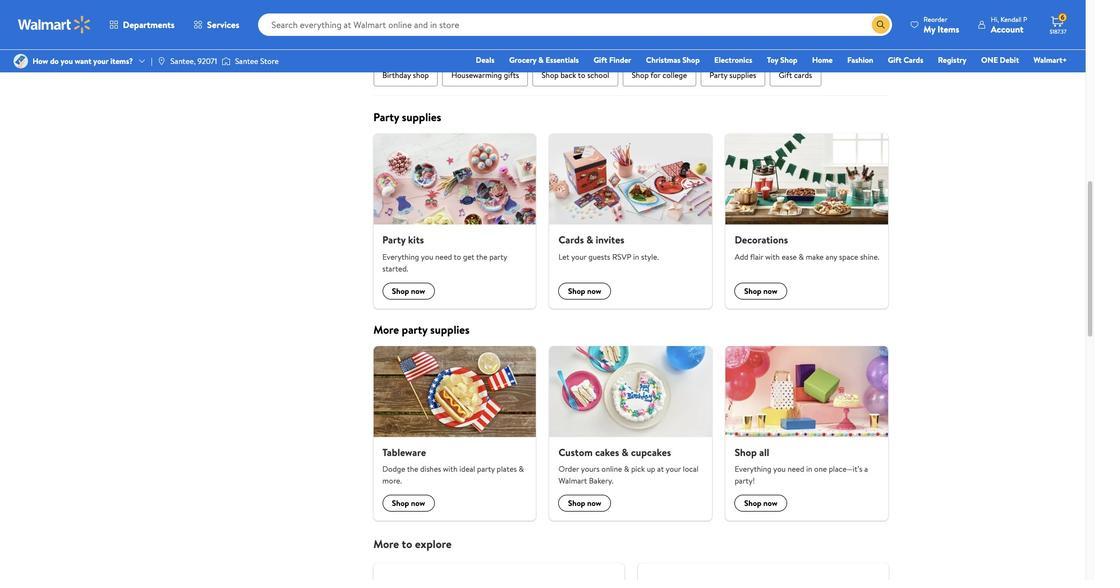 Task type: vqa. For each thing, say whether or not it's contained in the screenshot.
Start paid membership's START
no



Task type: describe. For each thing, give the bounding box(es) containing it.
& left pick
[[625, 464, 630, 475]]

housewarming
[[452, 70, 502, 81]]

with inside tableware dodge the dishes with ideal party plates & more.
[[443, 464, 458, 475]]

shop for college link
[[623, 64, 697, 87]]

registry link
[[934, 54, 972, 66]]

list for more party supplies
[[367, 346, 896, 521]]

departments button
[[100, 11, 184, 38]]

want
[[75, 56, 92, 67]]

decorations list item
[[720, 134, 896, 309]]

shine.
[[861, 252, 880, 263]]

shop up college
[[683, 54, 700, 66]]

plates
[[497, 464, 517, 475]]

account
[[992, 23, 1024, 35]]

place—it's
[[829, 464, 863, 475]]

1 vertical spatial party
[[402, 322, 428, 337]]

$187.37
[[1051, 28, 1067, 35]]

grocery & essentials
[[510, 54, 579, 66]]

the inside tableware dodge the dishes with ideal party plates & more.
[[407, 464, 419, 475]]

now for &
[[588, 286, 602, 297]]

1 vertical spatial party
[[374, 110, 400, 125]]

cupcakes
[[631, 446, 672, 460]]

birthday shop link
[[374, 64, 438, 87]]

birthday shop
[[383, 70, 429, 81]]

shop now for all
[[745, 498, 778, 510]]

home link
[[808, 54, 838, 66]]

shop left for
[[632, 70, 649, 81]]

services
[[207, 19, 240, 31]]

you for party kits
[[421, 252, 434, 263]]

shop inside the 'custom cakes & cupcakes' list item
[[569, 498, 586, 510]]

invites
[[596, 233, 625, 247]]

search icon image
[[877, 20, 886, 29]]

Walmart Site-Wide search field
[[258, 13, 893, 36]]

deals
[[476, 54, 495, 66]]

6 $187.37
[[1051, 12, 1067, 35]]

list for party supplies
[[367, 134, 896, 309]]

cards & invites let your guests rsvp in style.
[[559, 233, 659, 263]]

debit
[[1001, 54, 1020, 66]]

santee,
[[171, 56, 196, 67]]

gift for gift cards
[[779, 70, 793, 81]]

gift finder
[[594, 54, 632, 66]]

shop now for add
[[745, 286, 778, 297]]

rsvp
[[613, 252, 632, 263]]

party inside party kits everything you need to get the party started.
[[383, 233, 406, 247]]

2 list item from the left
[[720, 0, 896, 42]]

walmart image
[[18, 16, 91, 34]]

departments
[[123, 19, 175, 31]]

find a store link
[[374, 0, 537, 33]]

hi, kendall p account
[[992, 14, 1028, 35]]

registry
[[939, 54, 967, 66]]

at
[[658, 464, 664, 475]]

do
[[50, 56, 59, 67]]

p
[[1024, 14, 1028, 24]]

1 list item from the left
[[543, 0, 720, 42]]

tableware list item
[[367, 346, 543, 521]]

 image for how do you want your items?
[[13, 54, 28, 69]]

christmas shop link
[[641, 54, 705, 66]]

reorder
[[924, 14, 948, 24]]

gift cards
[[779, 70, 813, 81]]

pick
[[632, 464, 646, 475]]

grocery
[[510, 54, 537, 66]]

toy
[[768, 54, 779, 66]]

gift cards link
[[770, 64, 822, 87]]

for
[[651, 70, 661, 81]]

6
[[1062, 12, 1065, 22]]

with inside decorations add flair with ease & make any space shine.
[[766, 252, 780, 263]]

supplies inside the party supplies link
[[730, 70, 757, 81]]

custom cakes & cupcakes order yours online & pick up at your local walmart bakery.
[[559, 446, 699, 487]]

walmart+
[[1035, 54, 1068, 66]]

shop inside shop all everything you need in one place—it's a party!
[[735, 446, 757, 460]]

started.
[[383, 263, 409, 275]]

one
[[982, 54, 999, 66]]

1 vertical spatial party supplies
[[374, 110, 442, 125]]

how
[[33, 56, 48, 67]]

santee
[[235, 56, 259, 67]]

more.
[[383, 476, 402, 487]]

guests
[[589, 252, 611, 263]]

|
[[151, 56, 153, 67]]

services button
[[184, 11, 249, 38]]

deals link
[[471, 54, 500, 66]]

dishes
[[421, 464, 441, 475]]

shop back to school link
[[533, 64, 619, 87]]

gift cards
[[889, 54, 924, 66]]

more for more party supplies
[[374, 322, 399, 337]]

shop inside "cards & invites" list item
[[569, 286, 586, 297]]

need for kits
[[436, 252, 452, 263]]

college
[[663, 70, 688, 81]]

flair
[[751, 252, 764, 263]]

housewarming gifts link
[[443, 64, 529, 87]]

grocery & essentials link
[[504, 54, 584, 66]]

custom
[[559, 446, 593, 460]]

kits
[[408, 233, 424, 247]]

Search search field
[[258, 13, 893, 36]]

walmart+ link
[[1029, 54, 1073, 66]]

yours
[[581, 464, 600, 475]]

home
[[813, 54, 833, 66]]

custom cakes & cupcakes list item
[[543, 346, 720, 521]]

2 vertical spatial to
[[402, 537, 413, 552]]

cakes
[[596, 446, 620, 460]]

shop now for &
[[569, 286, 602, 297]]

fashion link
[[843, 54, 879, 66]]

to inside party kits everything you need to get the party started.
[[454, 252, 462, 263]]

0 vertical spatial party supplies
[[710, 70, 757, 81]]

shop now for dodge
[[392, 498, 426, 510]]

gifts
[[504, 70, 520, 81]]

electronics
[[715, 54, 753, 66]]

now for all
[[764, 498, 778, 510]]

tableware
[[383, 446, 426, 460]]

birthday
[[383, 70, 411, 81]]

store
[[415, 19, 432, 30]]

92071
[[198, 56, 217, 67]]

santee store
[[235, 56, 279, 67]]

one debit link
[[977, 54, 1025, 66]]

0 vertical spatial to
[[578, 70, 586, 81]]

shop right toy
[[781, 54, 798, 66]]

& inside cards & invites let your guests rsvp in style.
[[587, 233, 594, 247]]



Task type: locate. For each thing, give the bounding box(es) containing it.
you right do
[[61, 56, 73, 67]]

a inside shop all everything you need in one place—it's a party!
[[865, 464, 869, 475]]

party inside party kits everything you need to get the party started.
[[490, 252, 508, 263]]

need left get
[[436, 252, 452, 263]]

1 horizontal spatial  image
[[222, 56, 231, 67]]

cards
[[795, 70, 813, 81]]

the right get
[[477, 252, 488, 263]]

now for cakes
[[588, 498, 602, 510]]

cards left registry link
[[904, 54, 924, 66]]

a inside list item
[[409, 19, 413, 30]]

need inside party kits everything you need to get the party started.
[[436, 252, 452, 263]]

in left the one
[[807, 464, 813, 475]]

shop inside party kits list item
[[392, 286, 409, 297]]

now inside the shop all list item
[[764, 498, 778, 510]]

style.
[[642, 252, 659, 263]]

you inside shop all everything you need in one place—it's a party!
[[774, 464, 786, 475]]

party supplies down electronics
[[710, 70, 757, 81]]

the inside party kits everything you need to get the party started.
[[477, 252, 488, 263]]

school
[[588, 70, 610, 81]]

1 vertical spatial you
[[421, 252, 434, 263]]

shop now inside the decorations list item
[[745, 286, 778, 297]]

& inside grocery & essentials link
[[539, 54, 544, 66]]

party supplies link
[[701, 64, 766, 87]]

now down shop all everything you need in one place—it's a party!
[[764, 498, 778, 510]]

0 horizontal spatial a
[[409, 19, 413, 30]]

party kits list item
[[367, 134, 543, 309]]

0 vertical spatial the
[[477, 252, 488, 263]]

now down flair
[[764, 286, 778, 297]]

kendall
[[1001, 14, 1023, 24]]

1 horizontal spatial in
[[807, 464, 813, 475]]

gift finder link
[[589, 54, 637, 66]]

1 more from the top
[[374, 322, 399, 337]]

0 horizontal spatial  image
[[13, 54, 28, 69]]

your
[[93, 56, 109, 67], [572, 252, 587, 263], [666, 464, 682, 475]]

shop down grocery & essentials
[[542, 70, 559, 81]]

gift right fashion
[[889, 54, 902, 66]]

in
[[634, 252, 640, 263], [807, 464, 813, 475]]

0 horizontal spatial your
[[93, 56, 109, 67]]

1 vertical spatial list
[[367, 346, 896, 521]]

party inside tableware dodge the dishes with ideal party plates & more.
[[477, 464, 495, 475]]

& right the ease
[[799, 252, 805, 263]]

everything inside party kits everything you need to get the party started.
[[383, 252, 419, 263]]

0 horizontal spatial everything
[[383, 252, 419, 263]]

0 vertical spatial you
[[61, 56, 73, 67]]

0 vertical spatial more
[[374, 322, 399, 337]]

your for you
[[93, 56, 109, 67]]

2 list from the top
[[367, 346, 896, 521]]

need left the one
[[788, 464, 805, 475]]

party down the electronics link
[[710, 70, 728, 81]]

everything inside shop all everything you need in one place—it's a party!
[[735, 464, 772, 475]]

find a store list
[[367, 0, 896, 42]]

1 vertical spatial with
[[443, 464, 458, 475]]

shop now down more.
[[392, 498, 426, 510]]

you left the one
[[774, 464, 786, 475]]

housewarming gifts
[[452, 70, 520, 81]]

to right back
[[578, 70, 586, 81]]

items
[[938, 23, 960, 35]]

shop now down guests
[[569, 286, 602, 297]]

2 horizontal spatial you
[[774, 464, 786, 475]]

party left kits
[[383, 233, 406, 247]]

cards inside cards & invites let your guests rsvp in style.
[[559, 233, 584, 247]]

one debit
[[982, 54, 1020, 66]]

find a store list item
[[367, 0, 543, 42]]

explore
[[415, 537, 452, 552]]

1 vertical spatial the
[[407, 464, 419, 475]]

ideal
[[460, 464, 476, 475]]

any
[[826, 252, 838, 263]]

tableware dodge the dishes with ideal party plates & more.
[[383, 446, 524, 487]]

now inside the decorations list item
[[764, 286, 778, 297]]

shop all list item
[[720, 346, 896, 521]]

shop
[[413, 70, 429, 81]]

&
[[539, 54, 544, 66], [587, 233, 594, 247], [799, 252, 805, 263], [622, 446, 629, 460], [519, 464, 524, 475], [625, 464, 630, 475]]

1 horizontal spatial need
[[788, 464, 805, 475]]

2 vertical spatial party
[[477, 464, 495, 475]]

more for more to explore
[[374, 537, 399, 552]]

gift down toy shop link
[[779, 70, 793, 81]]

shop
[[683, 54, 700, 66], [781, 54, 798, 66], [542, 70, 559, 81], [632, 70, 649, 81], [392, 286, 409, 297], [569, 286, 586, 297], [745, 286, 762, 297], [735, 446, 757, 460], [392, 498, 409, 510], [569, 498, 586, 510], [745, 498, 762, 510]]

 image right 92071
[[222, 56, 231, 67]]

everything up party!
[[735, 464, 772, 475]]

now inside tableware list item
[[411, 498, 426, 510]]

shop back to school
[[542, 70, 610, 81]]

shop now inside the 'custom cakes & cupcakes' list item
[[569, 498, 602, 510]]

2 vertical spatial your
[[666, 464, 682, 475]]

gift for gift finder
[[594, 54, 608, 66]]

0 vertical spatial supplies
[[730, 70, 757, 81]]

0 horizontal spatial cards
[[559, 233, 584, 247]]

now inside the 'custom cakes & cupcakes' list item
[[588, 498, 602, 510]]

 image
[[13, 54, 28, 69], [222, 56, 231, 67]]

2 horizontal spatial to
[[578, 70, 586, 81]]

1 horizontal spatial a
[[865, 464, 869, 475]]

0 vertical spatial party
[[710, 70, 728, 81]]

& right grocery
[[539, 54, 544, 66]]

party supplies down birthday shop
[[374, 110, 442, 125]]

everything for shop
[[735, 464, 772, 475]]

shop inside the decorations list item
[[745, 286, 762, 297]]

1 vertical spatial to
[[454, 252, 462, 263]]

2 horizontal spatial your
[[666, 464, 682, 475]]

need for all
[[788, 464, 805, 475]]

everything for party
[[383, 252, 419, 263]]

list
[[367, 134, 896, 309], [367, 346, 896, 521]]

with left ideal
[[443, 464, 458, 475]]

gift cards link
[[884, 54, 929, 66]]

your right at
[[666, 464, 682, 475]]

gift up school
[[594, 54, 608, 66]]

shop all everything you need in one place—it's a party!
[[735, 446, 869, 487]]

now
[[411, 286, 426, 297], [588, 286, 602, 297], [764, 286, 778, 297], [411, 498, 426, 510], [588, 498, 602, 510], [764, 498, 778, 510]]

in inside shop all everything you need in one place—it's a party!
[[807, 464, 813, 475]]

now for kits
[[411, 286, 426, 297]]

cards up the let
[[559, 233, 584, 247]]

all
[[760, 446, 770, 460]]

how do you want your items?
[[33, 56, 133, 67]]

1 vertical spatial everything
[[735, 464, 772, 475]]

list item
[[543, 0, 720, 42], [720, 0, 896, 42]]

0 horizontal spatial gift
[[594, 54, 608, 66]]

christmas shop
[[646, 54, 700, 66]]

0 vertical spatial with
[[766, 252, 780, 263]]

1 horizontal spatial everything
[[735, 464, 772, 475]]

with
[[766, 252, 780, 263], [443, 464, 458, 475]]

now inside "cards & invites" list item
[[588, 286, 602, 297]]

 image for santee store
[[222, 56, 231, 67]]

1 horizontal spatial you
[[421, 252, 434, 263]]

in inside cards & invites let your guests rsvp in style.
[[634, 252, 640, 263]]

0 horizontal spatial with
[[443, 464, 458, 475]]

need
[[436, 252, 452, 263], [788, 464, 805, 475]]

list containing party kits
[[367, 134, 896, 309]]

shop for college
[[632, 70, 688, 81]]

1 horizontal spatial your
[[572, 252, 587, 263]]

0 horizontal spatial in
[[634, 252, 640, 263]]

0 vertical spatial cards
[[904, 54, 924, 66]]

gift
[[594, 54, 608, 66], [889, 54, 902, 66], [779, 70, 793, 81]]

& inside decorations add flair with ease & make any space shine.
[[799, 252, 805, 263]]

fashion
[[848, 54, 874, 66]]

1 horizontal spatial party supplies
[[710, 70, 757, 81]]

now up more party supplies
[[411, 286, 426, 297]]

find a store
[[392, 19, 432, 30]]

santee, 92071
[[171, 56, 217, 67]]

0 vertical spatial party
[[490, 252, 508, 263]]

shop down started. at left
[[392, 286, 409, 297]]

the left dishes
[[407, 464, 419, 475]]

1 horizontal spatial the
[[477, 252, 488, 263]]

shop inside tableware list item
[[392, 498, 409, 510]]

shop down flair
[[745, 286, 762, 297]]

shop now down walmart
[[569, 498, 602, 510]]

& right cakes
[[622, 446, 629, 460]]

your for invites
[[572, 252, 587, 263]]

0 horizontal spatial need
[[436, 252, 452, 263]]

a right find
[[409, 19, 413, 30]]

back
[[561, 70, 577, 81]]

christmas
[[646, 54, 681, 66]]

0 vertical spatial in
[[634, 252, 640, 263]]

list item up the finder
[[543, 0, 720, 42]]

your inside custom cakes & cupcakes order yours online & pick up at your local walmart bakery.
[[666, 464, 682, 475]]

0 vertical spatial your
[[93, 56, 109, 67]]

1 horizontal spatial with
[[766, 252, 780, 263]]

0 vertical spatial a
[[409, 19, 413, 30]]

0 horizontal spatial to
[[402, 537, 413, 552]]

1 list from the top
[[367, 134, 896, 309]]

walmart
[[559, 476, 588, 487]]

now inside party kits list item
[[411, 286, 426, 297]]

you
[[61, 56, 73, 67], [421, 252, 434, 263], [774, 464, 786, 475]]

your right the let
[[572, 252, 587, 263]]

shop now inside "cards & invites" list item
[[569, 286, 602, 297]]

1 vertical spatial more
[[374, 537, 399, 552]]

toy shop link
[[763, 54, 803, 66]]

1 horizontal spatial to
[[454, 252, 462, 263]]

shop now for cakes
[[569, 498, 602, 510]]

to left get
[[454, 252, 462, 263]]

shop down more.
[[392, 498, 409, 510]]

make
[[806, 252, 824, 263]]

cards & invites list item
[[543, 134, 720, 309]]

shop now inside tableware list item
[[392, 498, 426, 510]]

2 more from the top
[[374, 537, 399, 552]]

list item up the home
[[720, 0, 896, 42]]

shop down party!
[[745, 498, 762, 510]]

1 vertical spatial a
[[865, 464, 869, 475]]

now down guests
[[588, 286, 602, 297]]

dodge
[[383, 464, 406, 475]]

shop down the let
[[569, 286, 586, 297]]

1 vertical spatial need
[[788, 464, 805, 475]]

to left explore at the bottom left of the page
[[402, 537, 413, 552]]

your right want
[[93, 56, 109, 67]]

0 horizontal spatial you
[[61, 56, 73, 67]]

need inside shop all everything you need in one place—it's a party!
[[788, 464, 805, 475]]

get
[[463, 252, 475, 263]]

1 horizontal spatial cards
[[904, 54, 924, 66]]

2 vertical spatial supplies
[[431, 322, 470, 337]]

with right flair
[[766, 252, 780, 263]]

shop now down flair
[[745, 286, 778, 297]]

bakery.
[[589, 476, 614, 487]]

0 vertical spatial need
[[436, 252, 452, 263]]

shop down walmart
[[569, 498, 586, 510]]

find
[[392, 19, 407, 30]]

ease
[[782, 252, 797, 263]]

shop now down party!
[[745, 498, 778, 510]]

list containing tableware
[[367, 346, 896, 521]]

party supplies
[[710, 70, 757, 81], [374, 110, 442, 125]]

1 vertical spatial cards
[[559, 233, 584, 247]]

2 horizontal spatial gift
[[889, 54, 902, 66]]

party
[[710, 70, 728, 81], [374, 110, 400, 125], [383, 233, 406, 247]]

shop now for kits
[[392, 286, 426, 297]]

everything up started. at left
[[383, 252, 419, 263]]

reorder my items
[[924, 14, 960, 35]]

in left the style.
[[634, 252, 640, 263]]

a right place—it's
[[865, 464, 869, 475]]

let
[[559, 252, 570, 263]]

local
[[683, 464, 699, 475]]

a
[[409, 19, 413, 30], [865, 464, 869, 475]]

1 horizontal spatial gift
[[779, 70, 793, 81]]

0 vertical spatial list
[[367, 134, 896, 309]]

0 vertical spatial everything
[[383, 252, 419, 263]]

hi,
[[992, 14, 1000, 24]]

one
[[815, 464, 828, 475]]

1 vertical spatial your
[[572, 252, 587, 263]]

gift for gift cards
[[889, 54, 902, 66]]

2 vertical spatial party
[[383, 233, 406, 247]]

& right plates
[[519, 464, 524, 475]]

now down bakery.
[[588, 498, 602, 510]]

more to explore
[[374, 537, 452, 552]]

 image
[[157, 57, 166, 66]]

shop now inside party kits list item
[[392, 286, 426, 297]]

shop now inside the shop all list item
[[745, 498, 778, 510]]

1 vertical spatial supplies
[[402, 110, 442, 125]]

finder
[[610, 54, 632, 66]]

party down birthday
[[374, 110, 400, 125]]

shop now down started. at left
[[392, 286, 426, 297]]

now down dishes
[[411, 498, 426, 510]]

now for add
[[764, 286, 778, 297]]

you for shop all
[[774, 464, 786, 475]]

now for dodge
[[411, 498, 426, 510]]

2 vertical spatial you
[[774, 464, 786, 475]]

toy shop
[[768, 54, 798, 66]]

to
[[578, 70, 586, 81], [454, 252, 462, 263], [402, 537, 413, 552]]

you down kits
[[421, 252, 434, 263]]

shop left all
[[735, 446, 757, 460]]

 image left how
[[13, 54, 28, 69]]

& inside tableware dodge the dishes with ideal party plates & more.
[[519, 464, 524, 475]]

0 horizontal spatial the
[[407, 464, 419, 475]]

essentials
[[546, 54, 579, 66]]

electronics link
[[710, 54, 758, 66]]

1 vertical spatial in
[[807, 464, 813, 475]]

your inside cards & invites let your guests rsvp in style.
[[572, 252, 587, 263]]

you inside party kits everything you need to get the party started.
[[421, 252, 434, 263]]

& up guests
[[587, 233, 594, 247]]

0 horizontal spatial party supplies
[[374, 110, 442, 125]]



